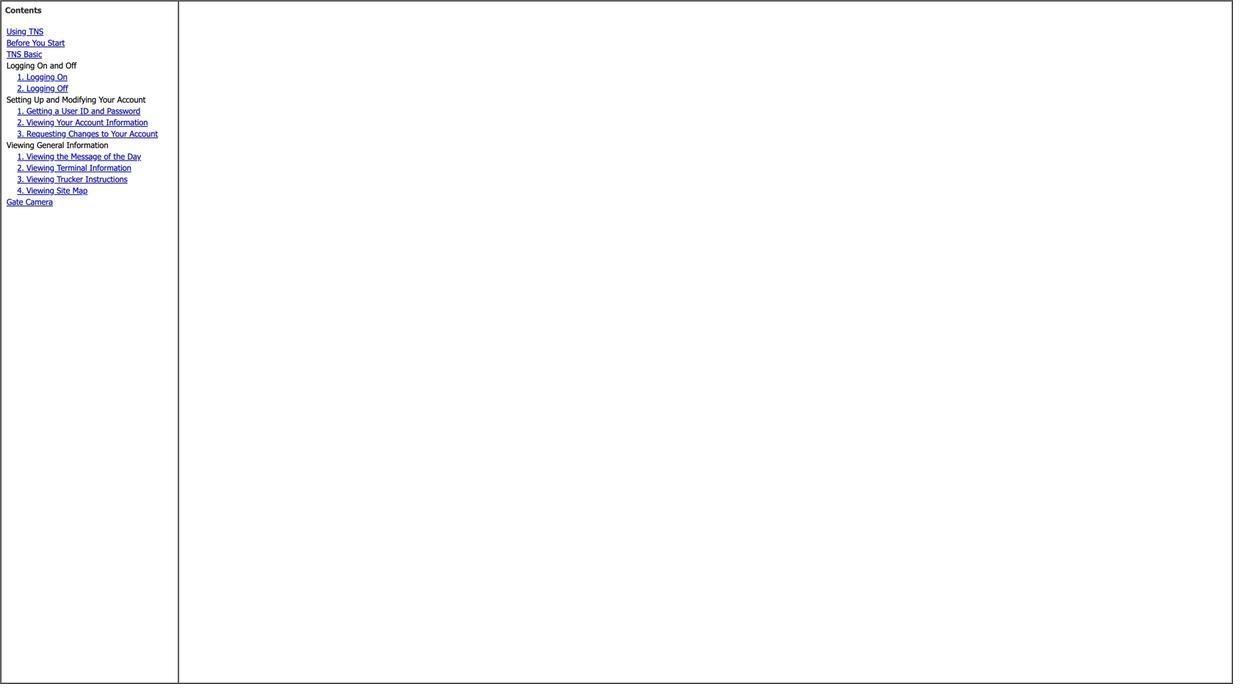 Task type: locate. For each thing, give the bounding box(es) containing it.
1 vertical spatial 3.
[[17, 174, 24, 184]]

account up password
[[117, 95, 146, 105]]

2 vertical spatial account
[[130, 129, 158, 139]]

id
[[80, 106, 89, 116]]

0 horizontal spatial tns
[[7, 49, 21, 59]]

the
[[57, 152, 68, 162], [113, 152, 125, 162]]

logging down 1. logging on link
[[27, 83, 55, 93]]

0 vertical spatial 2.
[[17, 83, 24, 93]]

information
[[106, 117, 148, 127], [67, 140, 108, 150], [90, 163, 131, 173]]

1 vertical spatial off
[[57, 83, 68, 93]]

camera
[[26, 197, 53, 207]]

1. logging on link
[[17, 72, 67, 82]]

2 the from the left
[[113, 152, 125, 162]]

viewing
[[27, 117, 54, 127], [7, 140, 34, 150], [27, 152, 54, 162], [27, 163, 54, 173], [27, 174, 54, 184], [27, 186, 54, 196]]

using
[[7, 26, 26, 36]]

logging up 2. logging off link
[[27, 72, 55, 82]]

1 vertical spatial your
[[57, 117, 73, 127]]

gate
[[7, 197, 23, 207]]

and up a
[[46, 95, 60, 105]]

2. up 4.
[[17, 163, 24, 173]]

2 vertical spatial 1.
[[17, 152, 24, 162]]

2. viewing terminal information link
[[17, 163, 131, 173]]

1 2. from the top
[[17, 83, 24, 93]]

2.
[[17, 83, 24, 93], [17, 117, 24, 127], [17, 163, 24, 173]]

instructions
[[86, 174, 128, 184]]

off
[[66, 61, 77, 70], [57, 83, 68, 93]]

1 horizontal spatial the
[[113, 152, 125, 162]]

1 the from the left
[[57, 152, 68, 162]]

account up day
[[130, 129, 158, 139]]

logging down tns basic link
[[7, 61, 35, 70]]

up
[[34, 95, 44, 105]]

1. up setting
[[17, 72, 24, 82]]

4. viewing site map link
[[17, 186, 88, 196]]

2 vertical spatial logging
[[27, 83, 55, 93]]

site
[[57, 186, 70, 196]]

0 vertical spatial 1.
[[17, 72, 24, 82]]

3. up 4.
[[17, 174, 24, 184]]

0 horizontal spatial the
[[57, 152, 68, 162]]

2. down setting
[[17, 117, 24, 127]]

logging
[[7, 61, 35, 70], [27, 72, 55, 82], [27, 83, 55, 93]]

tns up before you start link
[[29, 26, 43, 36]]

1 vertical spatial logging
[[27, 72, 55, 82]]

on up 1. logging on link
[[37, 61, 47, 70]]

contents
[[5, 5, 42, 15]]

1 vertical spatial information
[[67, 140, 108, 150]]

1 vertical spatial 1.
[[17, 106, 24, 116]]

using tns before you start tns basic logging on and off 1. logging on 2. logging off setting up and modifying your account 1. getting a user id and password 2. viewing your account information 3. requesting changes to your account viewing general information 1. viewing the message of the day 2. viewing terminal information 3. viewing trucker instructions 4. viewing site map gate camera
[[7, 26, 158, 207]]

account
[[117, 95, 146, 105], [75, 117, 104, 127], [130, 129, 158, 139]]

2. up setting
[[17, 83, 24, 93]]

changes
[[69, 129, 99, 139]]

requesting
[[27, 129, 66, 139]]

1.
[[17, 72, 24, 82], [17, 106, 24, 116], [17, 152, 24, 162]]

your
[[99, 95, 115, 105], [57, 117, 73, 127], [111, 129, 127, 139]]

1 vertical spatial 2.
[[17, 117, 24, 127]]

1. getting a user id and password link
[[17, 106, 140, 116]]

0 vertical spatial account
[[117, 95, 146, 105]]

off up 1. logging on link
[[66, 61, 77, 70]]

and
[[50, 61, 63, 70], [46, 95, 60, 105], [91, 106, 104, 116]]

1 horizontal spatial tns
[[29, 26, 43, 36]]

3. left requesting
[[17, 129, 24, 139]]

and right id
[[91, 106, 104, 116]]

0 vertical spatial tns
[[29, 26, 43, 36]]

information down the of
[[90, 163, 131, 173]]

3. requesting changes to your account link
[[17, 129, 158, 139]]

information down password
[[106, 117, 148, 127]]

your down the user
[[57, 117, 73, 127]]

trucker
[[57, 174, 83, 184]]

2 vertical spatial 2.
[[17, 163, 24, 173]]

on
[[37, 61, 47, 70], [57, 72, 67, 82]]

your up password
[[99, 95, 115, 105]]

1. down setting
[[17, 106, 24, 116]]

tns down before
[[7, 49, 21, 59]]

1. up 4.
[[17, 152, 24, 162]]

information down 3. requesting changes to your account link
[[67, 140, 108, 150]]

start
[[48, 38, 65, 48]]

the right the of
[[113, 152, 125, 162]]

off up modifying
[[57, 83, 68, 93]]

0 vertical spatial logging
[[7, 61, 35, 70]]

4.
[[17, 186, 24, 196]]

2 3. from the top
[[17, 174, 24, 184]]

tns
[[29, 26, 43, 36], [7, 49, 21, 59]]

0 vertical spatial information
[[106, 117, 148, 127]]

the up the terminal
[[57, 152, 68, 162]]

on up 2. logging off link
[[57, 72, 67, 82]]

3.
[[17, 129, 24, 139], [17, 174, 24, 184]]

3 2. from the top
[[17, 163, 24, 173]]

0 vertical spatial on
[[37, 61, 47, 70]]

0 vertical spatial 3.
[[17, 129, 24, 139]]

1 vertical spatial on
[[57, 72, 67, 82]]

and up 1. logging on link
[[50, 61, 63, 70]]

2 vertical spatial and
[[91, 106, 104, 116]]

account up 3. requesting changes to your account link
[[75, 117, 104, 127]]

your right to
[[111, 129, 127, 139]]



Task type: describe. For each thing, give the bounding box(es) containing it.
2. logging off link
[[17, 83, 68, 93]]

2 vertical spatial your
[[111, 129, 127, 139]]

before
[[7, 38, 30, 48]]

2 vertical spatial information
[[90, 163, 131, 173]]

1 1. from the top
[[17, 72, 24, 82]]

0 vertical spatial off
[[66, 61, 77, 70]]

3 1. from the top
[[17, 152, 24, 162]]

2 1. from the top
[[17, 106, 24, 116]]

2 2. from the top
[[17, 117, 24, 127]]

user
[[62, 106, 78, 116]]

to
[[101, 129, 109, 139]]

1 vertical spatial tns
[[7, 49, 21, 59]]

before you start link
[[7, 38, 65, 48]]

tns basic link
[[7, 49, 42, 59]]

a
[[55, 106, 59, 116]]

1 3. from the top
[[17, 129, 24, 139]]

you
[[32, 38, 45, 48]]

1. viewing the message of the day link
[[17, 152, 141, 162]]

0 vertical spatial your
[[99, 95, 115, 105]]

modifying
[[62, 95, 96, 105]]

getting
[[27, 106, 52, 116]]

basic
[[24, 49, 42, 59]]

0 horizontal spatial on
[[37, 61, 47, 70]]

1 vertical spatial and
[[46, 95, 60, 105]]

general
[[37, 140, 64, 150]]

setting
[[7, 95, 32, 105]]

terminal
[[57, 163, 87, 173]]

1 horizontal spatial on
[[57, 72, 67, 82]]

of
[[104, 152, 111, 162]]

3. viewing trucker instructions link
[[17, 174, 128, 184]]

2. viewing your account information link
[[17, 117, 148, 127]]

day
[[127, 152, 141, 162]]

password
[[107, 106, 140, 116]]

message
[[71, 152, 101, 162]]

0 vertical spatial and
[[50, 61, 63, 70]]

1 vertical spatial account
[[75, 117, 104, 127]]

map
[[73, 186, 88, 196]]

using tns link
[[7, 26, 43, 36]]

gate camera link
[[7, 197, 53, 207]]



Task type: vqa. For each thing, say whether or not it's contained in the screenshot.
TNS Basic Link
yes



